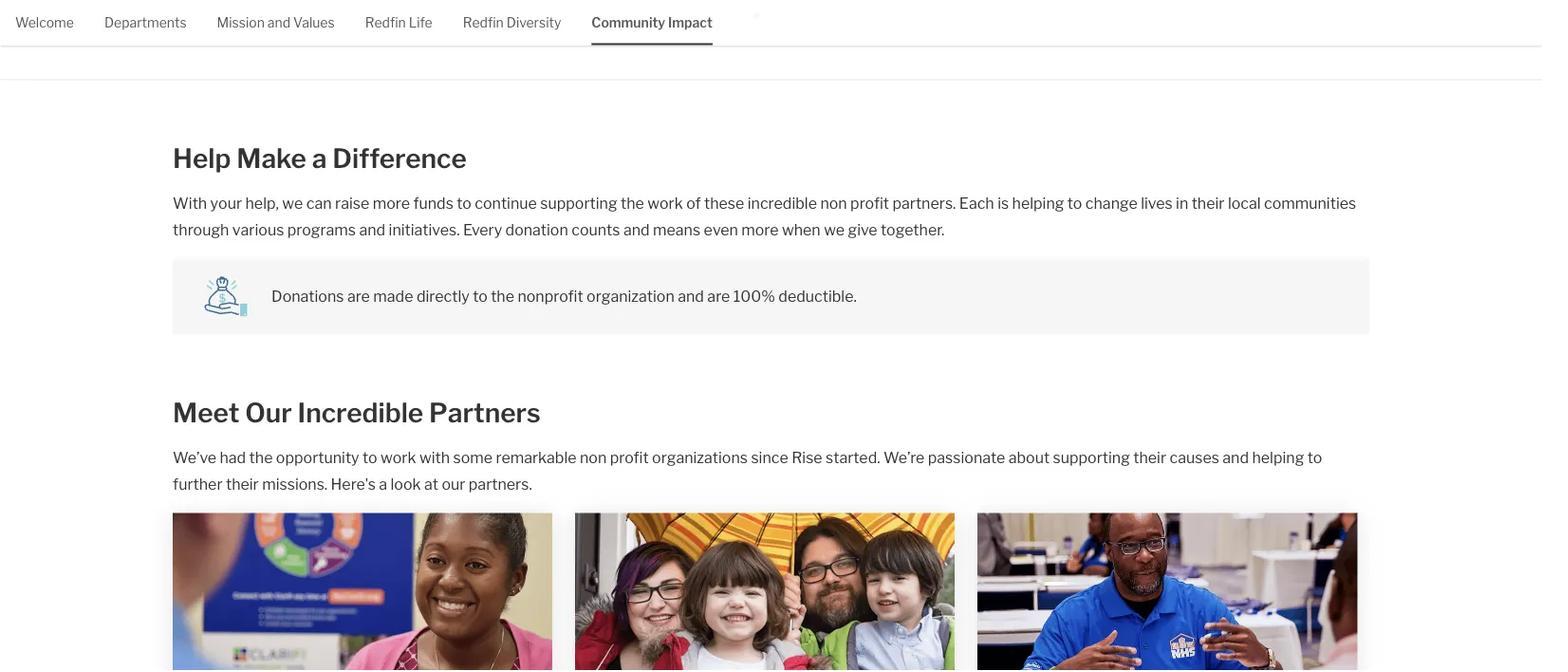 Task type: vqa. For each thing, say whether or not it's contained in the screenshot.
the Mortgage corresponding to Mortgage rate trends
no



Task type: describe. For each thing, give the bounding box(es) containing it.
our
[[245, 397, 292, 429]]

donation
[[506, 221, 568, 240]]

profit inside "with your help, we can raise more funds to continue supporting the work of these incredible non profit partners. each is helping to change lives in their local communities through various programs and initiatives. every donation counts and means even more when we give together."
[[851, 195, 890, 213]]

and left means
[[624, 221, 650, 240]]

welcome link
[[15, 0, 74, 43]]

and down raise
[[359, 221, 386, 240]]

non inside we've had the opportunity to work with some remarkable non profit organizations since rise started. we're passionate about supporting their causes and helping to further their missions. here's a look at our partners.
[[580, 449, 607, 468]]

nonprofit
[[518, 288, 584, 306]]

raise
[[335, 195, 370, 213]]

had
[[220, 449, 246, 468]]

organizations
[[652, 449, 748, 468]]

with
[[173, 195, 207, 213]]

missions.
[[262, 476, 328, 494]]

together.
[[881, 221, 945, 240]]

change
[[1086, 195, 1138, 213]]

clarifi team member at event image
[[173, 514, 553, 671]]

and right organization
[[678, 288, 704, 306]]

can
[[306, 195, 332, 213]]

further
[[173, 476, 223, 494]]

meet our incredible partners
[[173, 397, 541, 429]]

team member from nhs at event image
[[978, 514, 1358, 671]]

these
[[704, 195, 745, 213]]

departments
[[104, 15, 187, 31]]

mission and values link
[[217, 0, 335, 43]]

incredible
[[298, 397, 424, 429]]

the inside we've had the opportunity to work with some remarkable non profit organizations since rise started. we're passionate about supporting their causes and helping to further their missions. here's a look at our partners.
[[249, 449, 273, 468]]

even
[[704, 221, 738, 240]]

when
[[782, 221, 821, 240]]

rise
[[792, 449, 823, 468]]

difference
[[333, 142, 467, 175]]

we're
[[884, 449, 925, 468]]

give
[[848, 221, 878, 240]]

organization
[[587, 288, 675, 306]]

a inside we've had the opportunity to work with some remarkable non profit organizations since rise started. we're passionate about supporting their causes and helping to further their missions. here's a look at our partners.
[[379, 476, 387, 494]]

is
[[998, 195, 1009, 213]]

community impact link
[[592, 0, 713, 43]]

counts
[[572, 221, 620, 240]]

means
[[653, 221, 701, 240]]

started.
[[826, 449, 881, 468]]

we've
[[173, 449, 216, 468]]

donations
[[272, 288, 344, 306]]

your
[[210, 195, 242, 213]]

opportunity
[[276, 449, 359, 468]]

in
[[1176, 195, 1189, 213]]

help
[[173, 142, 231, 175]]

the inside "with your help, we can raise more funds to continue supporting the work of these incredible non profit partners. each is helping to change lives in their local communities through various programs and initiatives. every donation counts and means even more when we give together."
[[621, 195, 644, 213]]

about
[[1009, 449, 1050, 468]]

helping inside we've had the opportunity to work with some remarkable non profit organizations since rise started. we're passionate about supporting their causes and helping to further their missions. here's a look at our partners.
[[1253, 449, 1305, 468]]

made
[[373, 288, 413, 306]]

various
[[232, 221, 284, 240]]

1 are from the left
[[347, 288, 370, 306]]



Task type: locate. For each thing, give the bounding box(es) containing it.
and left values
[[268, 15, 291, 31]]

0 vertical spatial a
[[312, 142, 327, 175]]

lives
[[1141, 195, 1173, 213]]

each
[[960, 195, 995, 213]]

supporting
[[540, 195, 618, 213], [1053, 449, 1131, 468]]

1 horizontal spatial a
[[379, 476, 387, 494]]

life
[[409, 15, 433, 31]]

deductible.
[[779, 288, 857, 306]]

1 vertical spatial supporting
[[1053, 449, 1131, 468]]

1 horizontal spatial redfin
[[463, 15, 504, 31]]

100%
[[734, 288, 776, 306]]

0 vertical spatial helping
[[1013, 195, 1065, 213]]

2 redfin from the left
[[463, 15, 504, 31]]

0 horizontal spatial non
[[580, 449, 607, 468]]

donations are made directly to the nonprofit organization and are 100% deductible.
[[272, 288, 857, 306]]

1 horizontal spatial non
[[821, 195, 847, 213]]

local
[[1228, 195, 1261, 213]]

funds
[[413, 195, 454, 213]]

of
[[687, 195, 701, 213]]

programs
[[287, 221, 356, 240]]

at
[[424, 476, 439, 494]]

partners
[[429, 397, 541, 429]]

0 horizontal spatial a
[[312, 142, 327, 175]]

supporting right about in the bottom of the page
[[1053, 449, 1131, 468]]

0 horizontal spatial work
[[381, 449, 416, 468]]

non up when
[[821, 195, 847, 213]]

departments link
[[104, 0, 187, 43]]

1 horizontal spatial more
[[742, 221, 779, 240]]

the left nonprofit
[[491, 288, 515, 306]]

partners. inside "with your help, we can raise more funds to continue supporting the work of these incredible non profit partners. each is helping to change lives in their local communities through various programs and initiatives. every donation counts and means even more when we give together."
[[893, 195, 956, 213]]

supporting inside "with your help, we can raise more funds to continue supporting the work of these incredible non profit partners. each is helping to change lives in their local communities through various programs and initiatives. every donation counts and means even more when we give together."
[[540, 195, 618, 213]]

we've had the opportunity to work with some remarkable non profit organizations since rise started. we're passionate about supporting their causes and helping to further their missions. here's a look at our partners.
[[173, 449, 1323, 494]]

0 horizontal spatial helping
[[1013, 195, 1065, 213]]

passionate
[[928, 449, 1006, 468]]

0 horizontal spatial are
[[347, 288, 370, 306]]

supporting up counts
[[540, 195, 618, 213]]

our
[[442, 476, 466, 494]]

their down had
[[226, 476, 259, 494]]

1 horizontal spatial helping
[[1253, 449, 1305, 468]]

picture of four family members image
[[575, 514, 955, 671]]

community
[[592, 15, 666, 31]]

1 horizontal spatial profit
[[851, 195, 890, 213]]

1 vertical spatial we
[[824, 221, 845, 240]]

0 vertical spatial profit
[[851, 195, 890, 213]]

1 vertical spatial helping
[[1253, 449, 1305, 468]]

and inside we've had the opportunity to work with some remarkable non profit organizations since rise started. we're passionate about supporting their causes and helping to further their missions. here's a look at our partners.
[[1223, 449, 1249, 468]]

continue
[[475, 195, 537, 213]]

helping right causes
[[1253, 449, 1305, 468]]

work inside we've had the opportunity to work with some remarkable non profit organizations since rise started. we're passionate about supporting their causes and helping to further their missions. here's a look at our partners.
[[381, 449, 416, 468]]

redfin diversity link
[[463, 0, 561, 43]]

with your help, we can raise more funds to continue supporting the work of these incredible non profit partners. each is helping to change lives in their local communities through various programs and initiatives. every donation counts and means even more when we give together.
[[173, 195, 1357, 240]]

redfin life
[[365, 15, 433, 31]]

redfin
[[365, 15, 406, 31], [463, 15, 504, 31]]

more right raise
[[373, 195, 410, 213]]

0 horizontal spatial more
[[373, 195, 410, 213]]

redfin left life
[[365, 15, 406, 31]]

to
[[457, 195, 472, 213], [1068, 195, 1083, 213], [473, 288, 488, 306], [363, 449, 377, 468], [1308, 449, 1323, 468]]

0 horizontal spatial partners.
[[469, 476, 532, 494]]

0 vertical spatial their
[[1192, 195, 1225, 213]]

and
[[268, 15, 291, 31], [359, 221, 386, 240], [624, 221, 650, 240], [678, 288, 704, 306], [1223, 449, 1249, 468]]

look
[[391, 476, 421, 494]]

0 horizontal spatial profit
[[610, 449, 649, 468]]

2 are from the left
[[708, 288, 730, 306]]

1 horizontal spatial work
[[648, 195, 683, 213]]

slide 1 dot image
[[754, 13, 760, 19]]

and right causes
[[1223, 449, 1249, 468]]

partners. down some
[[469, 476, 532, 494]]

a
[[312, 142, 327, 175], [379, 476, 387, 494]]

1 vertical spatial partners.
[[469, 476, 532, 494]]

redfin left diversity
[[463, 15, 504, 31]]

a up the can
[[312, 142, 327, 175]]

1 horizontal spatial are
[[708, 288, 730, 306]]

redfin diversity
[[463, 15, 561, 31]]

1 vertical spatial non
[[580, 449, 607, 468]]

non
[[821, 195, 847, 213], [580, 449, 607, 468]]

2 horizontal spatial the
[[621, 195, 644, 213]]

work inside "with your help, we can raise more funds to continue supporting the work of these incredible non profit partners. each is helping to change lives in their local communities through various programs and initiatives. every donation counts and means even more when we give together."
[[648, 195, 683, 213]]

partners. up together.
[[893, 195, 956, 213]]

every
[[463, 221, 502, 240]]

directly
[[417, 288, 470, 306]]

profit up give
[[851, 195, 890, 213]]

diversity
[[507, 15, 561, 31]]

0 vertical spatial partners.
[[893, 195, 956, 213]]

0 horizontal spatial supporting
[[540, 195, 618, 213]]

impact
[[668, 15, 713, 31]]

1 vertical spatial profit
[[610, 449, 649, 468]]

their
[[1192, 195, 1225, 213], [1134, 449, 1167, 468], [226, 476, 259, 494]]

initiatives.
[[389, 221, 460, 240]]

profit left organizations
[[610, 449, 649, 468]]

1 horizontal spatial supporting
[[1053, 449, 1131, 468]]

the left 'of' on the left top
[[621, 195, 644, 213]]

hand holding bag of cash image
[[203, 274, 249, 320]]

some
[[453, 449, 493, 468]]

we
[[282, 195, 303, 213], [824, 221, 845, 240]]

0 horizontal spatial the
[[249, 449, 273, 468]]

are left 100% at the top
[[708, 288, 730, 306]]

redfin for redfin life
[[365, 15, 406, 31]]

1 vertical spatial more
[[742, 221, 779, 240]]

supporting inside we've had the opportunity to work with some remarkable non profit organizations since rise started. we're passionate about supporting their causes and helping to further their missions. here's a look at our partners.
[[1053, 449, 1131, 468]]

0 horizontal spatial their
[[226, 476, 259, 494]]

are
[[347, 288, 370, 306], [708, 288, 730, 306]]

work
[[648, 195, 683, 213], [381, 449, 416, 468]]

partners.
[[893, 195, 956, 213], [469, 476, 532, 494]]

since
[[751, 449, 789, 468]]

help,
[[245, 195, 279, 213]]

incredible
[[748, 195, 817, 213]]

1 horizontal spatial the
[[491, 288, 515, 306]]

redfin inside redfin diversity 'link'
[[463, 15, 504, 31]]

help make a difference
[[173, 142, 467, 175]]

helping inside "with your help, we can raise more funds to continue supporting the work of these incredible non profit partners. each is helping to change lives in their local communities through various programs and initiatives. every donation counts and means even more when we give together."
[[1013, 195, 1065, 213]]

causes
[[1170, 449, 1220, 468]]

community impact
[[592, 15, 713, 31]]

0 vertical spatial the
[[621, 195, 644, 213]]

0 horizontal spatial we
[[282, 195, 303, 213]]

mission and values
[[217, 15, 335, 31]]

here's
[[331, 476, 376, 494]]

a left look on the left
[[379, 476, 387, 494]]

we left the can
[[282, 195, 303, 213]]

profit
[[851, 195, 890, 213], [610, 449, 649, 468]]

1 vertical spatial their
[[1134, 449, 1167, 468]]

more
[[373, 195, 410, 213], [742, 221, 779, 240]]

0 horizontal spatial redfin
[[365, 15, 406, 31]]

1 horizontal spatial partners.
[[893, 195, 956, 213]]

1 horizontal spatial their
[[1134, 449, 1167, 468]]

1 horizontal spatial we
[[824, 221, 845, 240]]

1 vertical spatial a
[[379, 476, 387, 494]]

0 vertical spatial supporting
[[540, 195, 618, 213]]

mission
[[217, 15, 265, 31]]

remarkable
[[496, 449, 577, 468]]

0 vertical spatial we
[[282, 195, 303, 213]]

work up look on the left
[[381, 449, 416, 468]]

1 vertical spatial the
[[491, 288, 515, 306]]

through
[[173, 221, 229, 240]]

0 vertical spatial non
[[821, 195, 847, 213]]

welcome
[[15, 15, 74, 31]]

their left causes
[[1134, 449, 1167, 468]]

make
[[237, 142, 307, 175]]

their right in
[[1192, 195, 1225, 213]]

redfin for redfin diversity
[[463, 15, 504, 31]]

values
[[293, 15, 335, 31]]

more down incredible
[[742, 221, 779, 240]]

0 vertical spatial more
[[373, 195, 410, 213]]

0 vertical spatial work
[[648, 195, 683, 213]]

1 vertical spatial work
[[381, 449, 416, 468]]

with
[[420, 449, 450, 468]]

non inside "with your help, we can raise more funds to continue supporting the work of these incredible non profit partners. each is helping to change lives in their local communities through various programs and initiatives. every donation counts and means even more when we give together."
[[821, 195, 847, 213]]

partners. inside we've had the opportunity to work with some remarkable non profit organizations since rise started. we're passionate about supporting their causes and helping to further their missions. here's a look at our partners.
[[469, 476, 532, 494]]

2 vertical spatial their
[[226, 476, 259, 494]]

communities
[[1265, 195, 1357, 213]]

1 redfin from the left
[[365, 15, 406, 31]]

meet
[[173, 397, 240, 429]]

we left give
[[824, 221, 845, 240]]

their inside "with your help, we can raise more funds to continue supporting the work of these incredible non profit partners. each is helping to change lives in their local communities through various programs and initiatives. every donation counts and means even more when we give together."
[[1192, 195, 1225, 213]]

helping
[[1013, 195, 1065, 213], [1253, 449, 1305, 468]]

are left 'made'
[[347, 288, 370, 306]]

non right remarkable
[[580, 449, 607, 468]]

redfin inside redfin life link
[[365, 15, 406, 31]]

2 horizontal spatial their
[[1192, 195, 1225, 213]]

the
[[621, 195, 644, 213], [491, 288, 515, 306], [249, 449, 273, 468]]

the right had
[[249, 449, 273, 468]]

redfin life link
[[365, 0, 433, 43]]

work left 'of' on the left top
[[648, 195, 683, 213]]

profit inside we've had the opportunity to work with some remarkable non profit organizations since rise started. we're passionate about supporting their causes and helping to further their missions. here's a look at our partners.
[[610, 449, 649, 468]]

helping right is
[[1013, 195, 1065, 213]]

2 vertical spatial the
[[249, 449, 273, 468]]



